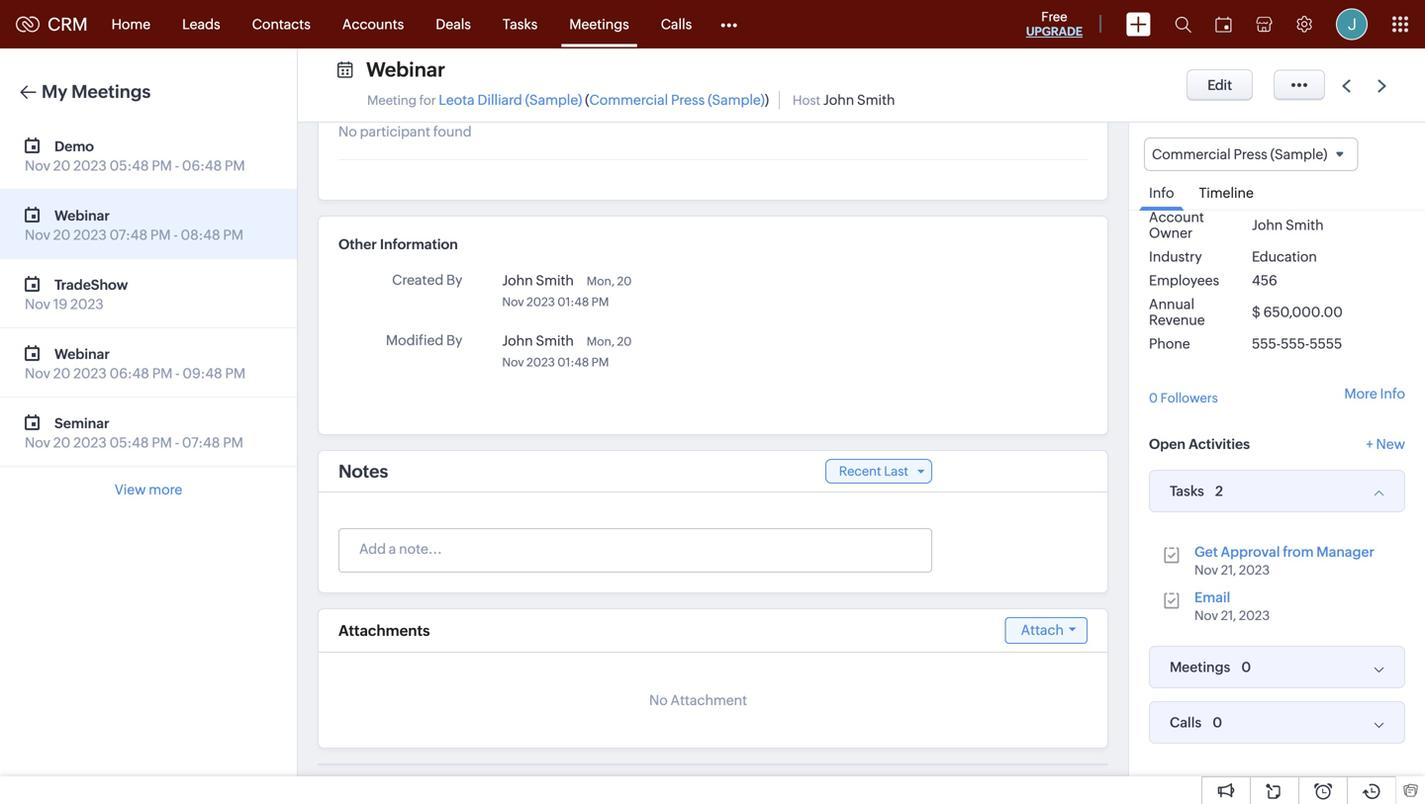 Task type: describe. For each thing, give the bounding box(es) containing it.
view more
[[115, 482, 182, 498]]

accounts link
[[326, 0, 420, 48]]

contacts
[[252, 16, 311, 32]]

20 for webinar nov 20 2023 06:48 pm - 09:48 pm
[[53, 366, 71, 382]]

deals
[[436, 16, 471, 32]]

meetings link
[[554, 0, 645, 48]]

seminar
[[54, 416, 109, 432]]

+
[[1366, 437, 1374, 453]]

accounts
[[342, 16, 404, 32]]

05:48 for seminar
[[109, 435, 149, 451]]

0 vertical spatial press
[[671, 92, 705, 108]]

demo
[[54, 139, 94, 154]]

employees
[[1149, 273, 1220, 289]]

seminar nov 20 2023 05:48 pm - 07:48 pm
[[25, 416, 243, 451]]

by for modified by
[[446, 333, 463, 348]]

activities
[[1189, 437, 1250, 453]]

nov for demo nov 20 2023 05:48 pm - 06:48 pm
[[25, 158, 50, 174]]

nov inside get approval from manager nov 21, 2023
[[1195, 563, 1219, 578]]

- for 08:48
[[174, 227, 178, 243]]

2
[[1215, 484, 1223, 500]]

meeting
[[367, 93, 417, 108]]

host john smith
[[793, 92, 895, 108]]

$ 650,000.00
[[1252, 305, 1343, 320]]

05:48 for demo
[[109, 158, 149, 174]]

get approval from manager link
[[1195, 545, 1375, 560]]

07:48 inside the webinar nov 20 2023 07:48 pm - 08:48 pm
[[109, 227, 148, 243]]

more info link
[[1345, 386, 1406, 402]]

$
[[1252, 305, 1261, 320]]

search element
[[1163, 0, 1204, 49]]

my meetings
[[42, 82, 151, 102]]

get
[[1195, 545, 1218, 560]]

20 for demo nov 20 2023 05:48 pm - 06:48 pm
[[53, 158, 71, 174]]

attachments
[[339, 622, 430, 640]]

tradeshow
[[54, 277, 128, 293]]

free upgrade
[[1026, 9, 1083, 38]]

nov for webinar nov 20 2023 06:48 pm - 09:48 pm
[[25, 366, 50, 382]]

no for no participant found
[[339, 124, 357, 140]]

06:48 inside demo nov 20 2023 05:48 pm - 06:48 pm
[[182, 158, 222, 174]]

1 vertical spatial calls
[[1170, 715, 1202, 731]]

other information
[[339, 237, 458, 252]]

crm
[[48, 14, 88, 34]]

1 555- from the left
[[1252, 336, 1281, 352]]

modified
[[386, 333, 444, 348]]

0 horizontal spatial 0
[[1149, 391, 1158, 406]]

0 horizontal spatial meetings
[[71, 82, 151, 102]]

industry
[[1149, 249, 1202, 265]]

07:48 inside seminar nov 20 2023 05:48 pm - 07:48 pm
[[182, 435, 220, 451]]

2023 inside seminar nov 20 2023 05:48 pm - 07:48 pm
[[73, 435, 107, 451]]

annual revenue
[[1149, 297, 1205, 328]]

0 vertical spatial info
[[1149, 185, 1174, 201]]

created by
[[392, 272, 463, 288]]

more
[[149, 482, 182, 498]]

Other Modules field
[[708, 8, 751, 40]]

meeting for leota dilliard (sample) ( commercial press (sample) )
[[367, 92, 769, 108]]

notes
[[339, 462, 388, 482]]

commercial inside field
[[1152, 146, 1231, 162]]

06:48 inside webinar nov 20 2023 06:48 pm - 09:48 pm
[[109, 366, 149, 382]]

info link
[[1139, 171, 1184, 211]]

attachment
[[671, 693, 747, 709]]

last
[[884, 464, 909, 479]]

nov for seminar nov 20 2023 05:48 pm - 07:48 pm
[[25, 435, 50, 451]]

5555
[[1310, 336, 1342, 352]]

webinar for webinar nov 20 2023 07:48 pm - 08:48 pm
[[54, 208, 110, 224]]

john right host
[[823, 92, 854, 108]]

followers
[[1161, 391, 1218, 406]]

- for 07:48
[[175, 435, 179, 451]]

1 horizontal spatial tasks
[[1170, 484, 1204, 500]]

20 for webinar nov 20 2023 07:48 pm - 08:48 pm
[[53, 227, 71, 243]]

2023 inside webinar nov 20 2023 06:48 pm - 09:48 pm
[[73, 366, 107, 382]]

recent
[[839, 464, 882, 479]]

owner
[[1149, 225, 1193, 241]]

view
[[115, 482, 146, 498]]

free
[[1042, 9, 1068, 24]]

Commercial Press (Sample) field
[[1144, 138, 1358, 171]]

08:48
[[181, 227, 220, 243]]

dilliard
[[478, 92, 522, 108]]

approval
[[1221, 545, 1280, 560]]

2 horizontal spatial meetings
[[1170, 660, 1231, 676]]

for
[[419, 93, 436, 108]]

leads link
[[166, 0, 236, 48]]

webinar nov 20 2023 06:48 pm - 09:48 pm
[[25, 346, 246, 382]]

participant
[[360, 124, 431, 140]]

press inside commercial press (sample) field
[[1234, 146, 1268, 162]]

0 followers
[[1149, 391, 1218, 406]]

01:48 for created by
[[558, 295, 589, 309]]

attach
[[1021, 623, 1064, 638]]

650,000.00
[[1264, 305, 1343, 320]]

Add a note... field
[[340, 539, 930, 559]]

new
[[1376, 437, 1406, 453]]

annual
[[1149, 297, 1195, 312]]

demo nov 20 2023 05:48 pm - 06:48 pm
[[25, 139, 245, 174]]

john smith for created by
[[502, 273, 574, 289]]

create menu element
[[1115, 0, 1163, 48]]

host
[[793, 93, 821, 108]]

no participant found
[[339, 124, 472, 140]]

contacts link
[[236, 0, 326, 48]]

from
[[1283, 545, 1314, 560]]

)
[[765, 92, 769, 108]]

0 horizontal spatial (sample)
[[525, 92, 582, 108]]

leota dilliard (sample) link
[[439, 92, 582, 108]]



Task type: locate. For each thing, give the bounding box(es) containing it.
19
[[53, 296, 67, 312]]

1 horizontal spatial press
[[1234, 146, 1268, 162]]

2 mon, from the top
[[587, 335, 615, 348]]

0 vertical spatial commercial
[[589, 92, 668, 108]]

- left 08:48
[[174, 227, 178, 243]]

0 vertical spatial 05:48
[[109, 158, 149, 174]]

webinar nov 20 2023 07:48 pm - 08:48 pm
[[25, 208, 244, 243]]

01:48 for modified by
[[558, 356, 589, 369]]

0 vertical spatial by
[[446, 272, 463, 288]]

commercial press (sample) link
[[589, 92, 765, 108]]

0 for calls
[[1213, 715, 1223, 731]]

more info
[[1345, 386, 1406, 402]]

create menu image
[[1126, 12, 1151, 36]]

20 inside webinar nov 20 2023 06:48 pm - 09:48 pm
[[53, 366, 71, 382]]

- for 06:48
[[175, 158, 179, 174]]

press down calls link
[[671, 92, 705, 108]]

1 vertical spatial 07:48
[[182, 435, 220, 451]]

0 vertical spatial tasks
[[503, 16, 538, 32]]

0 vertical spatial 21,
[[1221, 563, 1237, 578]]

nov
[[25, 158, 50, 174], [25, 227, 50, 243], [502, 295, 524, 309], [25, 296, 50, 312], [502, 356, 524, 369], [25, 366, 50, 382], [25, 435, 50, 451], [1195, 563, 1219, 578], [1195, 609, 1219, 624]]

1 horizontal spatial info
[[1380, 386, 1406, 402]]

- up the webinar nov 20 2023 07:48 pm - 08:48 pm
[[175, 158, 179, 174]]

2023 inside get approval from manager nov 21, 2023
[[1239, 563, 1270, 578]]

0 horizontal spatial press
[[671, 92, 705, 108]]

home
[[111, 16, 151, 32]]

1 vertical spatial no
[[649, 693, 668, 709]]

1 mon, 20 nov 2023 01:48 pm from the top
[[502, 275, 632, 309]]

None button
[[1187, 69, 1253, 101]]

modified by
[[386, 333, 463, 348]]

tasks left 2
[[1170, 484, 1204, 500]]

nov for webinar nov 20 2023 07:48 pm - 08:48 pm
[[25, 227, 50, 243]]

crm link
[[16, 14, 88, 34]]

2 mon, 20 nov 2023 01:48 pm from the top
[[502, 335, 632, 369]]

by right modified
[[446, 333, 463, 348]]

21, inside email nov 21, 2023
[[1221, 609, 1237, 624]]

meetings inside meetings link
[[569, 16, 629, 32]]

timeline link
[[1189, 171, 1264, 210]]

nov inside seminar nov 20 2023 05:48 pm - 07:48 pm
[[25, 435, 50, 451]]

+ new
[[1366, 437, 1406, 453]]

other
[[339, 237, 377, 252]]

more
[[1345, 386, 1378, 402]]

- up more
[[175, 435, 179, 451]]

2023 inside the webinar nov 20 2023 07:48 pm - 08:48 pm
[[73, 227, 107, 243]]

recent last
[[839, 464, 909, 479]]

created
[[392, 272, 444, 288]]

webinar down 19
[[54, 346, 110, 362]]

tasks right deals link
[[503, 16, 538, 32]]

1 05:48 from the top
[[109, 158, 149, 174]]

2023 inside email nov 21, 2023
[[1239, 609, 1270, 624]]

webinar inside the webinar nov 20 2023 07:48 pm - 08:48 pm
[[54, 208, 110, 224]]

(sample) inside field
[[1271, 146, 1328, 162]]

1 vertical spatial mon,
[[587, 335, 615, 348]]

information
[[380, 237, 458, 252]]

01:48
[[558, 295, 589, 309], [558, 356, 589, 369]]

(
[[585, 92, 589, 108]]

2 21, from the top
[[1221, 609, 1237, 624]]

2 horizontal spatial 0
[[1242, 660, 1251, 676]]

2023 inside demo nov 20 2023 05:48 pm - 06:48 pm
[[73, 158, 107, 174]]

0 vertical spatial meetings
[[569, 16, 629, 32]]

0 horizontal spatial 07:48
[[109, 227, 148, 243]]

profile image
[[1336, 8, 1368, 40]]

0 horizontal spatial no
[[339, 124, 357, 140]]

- inside webinar nov 20 2023 06:48 pm - 09:48 pm
[[175, 366, 180, 382]]

21,
[[1221, 563, 1237, 578], [1221, 609, 1237, 624]]

1 horizontal spatial commercial
[[1152, 146, 1231, 162]]

info
[[1149, 185, 1174, 201], [1380, 386, 1406, 402]]

21, inside get approval from manager nov 21, 2023
[[1221, 563, 1237, 578]]

2023 inside tradeshow nov 19 2023
[[70, 296, 104, 312]]

mon, for modified by
[[587, 335, 615, 348]]

1 horizontal spatial no
[[649, 693, 668, 709]]

john smith for modified by
[[502, 333, 574, 349]]

tasks link
[[487, 0, 554, 48]]

1 vertical spatial 0
[[1242, 660, 1251, 676]]

1 vertical spatial tasks
[[1170, 484, 1204, 500]]

phone
[[1149, 336, 1190, 352]]

2023
[[73, 158, 107, 174], [73, 227, 107, 243], [527, 295, 555, 309], [70, 296, 104, 312], [527, 356, 555, 369], [73, 366, 107, 382], [73, 435, 107, 451], [1239, 563, 1270, 578], [1239, 609, 1270, 624]]

email
[[1195, 590, 1231, 606]]

meetings down email nov 21, 2023
[[1170, 660, 1231, 676]]

found
[[433, 124, 472, 140]]

1 vertical spatial 01:48
[[558, 356, 589, 369]]

05:48 up the webinar nov 20 2023 07:48 pm - 08:48 pm
[[109, 158, 149, 174]]

- for 09:48
[[175, 366, 180, 382]]

0 vertical spatial 06:48
[[182, 158, 222, 174]]

2 horizontal spatial (sample)
[[1271, 146, 1328, 162]]

home link
[[96, 0, 166, 48]]

tradeshow nov 19 2023
[[25, 277, 128, 312]]

mon, for created by
[[587, 275, 615, 288]]

- left 09:48
[[175, 366, 180, 382]]

1 horizontal spatial meetings
[[569, 16, 629, 32]]

07:48 up tradeshow at top
[[109, 227, 148, 243]]

no for no attachment
[[649, 693, 668, 709]]

07:48
[[109, 227, 148, 243], [182, 435, 220, 451]]

1 vertical spatial 21,
[[1221, 609, 1237, 624]]

nov inside email nov 21, 2023
[[1195, 609, 1219, 624]]

0 horizontal spatial commercial
[[589, 92, 668, 108]]

(sample)
[[525, 92, 582, 108], [708, 92, 765, 108], [1271, 146, 1328, 162]]

no left participant
[[339, 124, 357, 140]]

1 mon, from the top
[[587, 275, 615, 288]]

0 vertical spatial 01:48
[[558, 295, 589, 309]]

profile element
[[1324, 0, 1380, 48]]

0 vertical spatial mon, 20 nov 2023 01:48 pm
[[502, 275, 632, 309]]

webinar for webinar
[[366, 58, 445, 81]]

email nov 21, 2023
[[1195, 590, 1270, 624]]

2 vertical spatial 0
[[1213, 715, 1223, 731]]

commercial
[[589, 92, 668, 108], [1152, 146, 1231, 162]]

press up timeline link
[[1234, 146, 1268, 162]]

05:48 inside demo nov 20 2023 05:48 pm - 06:48 pm
[[109, 158, 149, 174]]

2 vertical spatial webinar
[[54, 346, 110, 362]]

0 vertical spatial mon,
[[587, 275, 615, 288]]

pm
[[152, 158, 172, 174], [225, 158, 245, 174], [150, 227, 171, 243], [223, 227, 244, 243], [592, 295, 609, 309], [592, 356, 609, 369], [152, 366, 173, 382], [225, 366, 246, 382], [152, 435, 172, 451], [223, 435, 243, 451]]

logo image
[[16, 16, 40, 32]]

calendar image
[[1216, 16, 1232, 32]]

smith
[[857, 92, 895, 108], [1286, 217, 1324, 233], [536, 273, 574, 289], [536, 333, 574, 349]]

commercial up info link
[[1152, 146, 1231, 162]]

1 01:48 from the top
[[558, 295, 589, 309]]

commercial press (sample)
[[1152, 146, 1328, 162]]

2 555- from the left
[[1281, 336, 1310, 352]]

0 vertical spatial calls
[[661, 16, 692, 32]]

2 vertical spatial john smith
[[502, 333, 574, 349]]

0 horizontal spatial info
[[1149, 185, 1174, 201]]

by
[[446, 272, 463, 288], [446, 333, 463, 348]]

press
[[671, 92, 705, 108], [1234, 146, 1268, 162]]

tasks
[[503, 16, 538, 32], [1170, 484, 1204, 500]]

1 vertical spatial commercial
[[1152, 146, 1231, 162]]

1 horizontal spatial calls
[[1170, 715, 1202, 731]]

0 horizontal spatial tasks
[[503, 16, 538, 32]]

deals link
[[420, 0, 487, 48]]

2 vertical spatial meetings
[[1170, 660, 1231, 676]]

0 horizontal spatial calls
[[661, 16, 692, 32]]

1 vertical spatial meetings
[[71, 82, 151, 102]]

webinar up meeting at the top
[[366, 58, 445, 81]]

1 horizontal spatial 06:48
[[182, 158, 222, 174]]

john smith
[[1252, 217, 1324, 233], [502, 273, 574, 289], [502, 333, 574, 349]]

555- down $ 650,000.00
[[1281, 336, 1310, 352]]

nov inside the webinar nov 20 2023 07:48 pm - 08:48 pm
[[25, 227, 50, 243]]

07:48 up more
[[182, 435, 220, 451]]

0 vertical spatial john smith
[[1252, 217, 1324, 233]]

upgrade
[[1026, 25, 1083, 38]]

calls
[[661, 16, 692, 32], [1170, 715, 1202, 731]]

webinar inside webinar nov 20 2023 06:48 pm - 09:48 pm
[[54, 346, 110, 362]]

1 vertical spatial 06:48
[[109, 366, 149, 382]]

nov for tradeshow nov 19 2023
[[25, 296, 50, 312]]

05:48 inside seminar nov 20 2023 05:48 pm - 07:48 pm
[[109, 435, 149, 451]]

555-555-5555
[[1252, 336, 1342, 352]]

search image
[[1175, 16, 1192, 33]]

calls link
[[645, 0, 708, 48]]

1 vertical spatial info
[[1380, 386, 1406, 402]]

1 horizontal spatial (sample)
[[708, 92, 765, 108]]

nov inside webinar nov 20 2023 06:48 pm - 09:48 pm
[[25, 366, 50, 382]]

456
[[1252, 273, 1278, 289]]

education
[[1252, 249, 1317, 265]]

20 inside seminar nov 20 2023 05:48 pm - 07:48 pm
[[53, 435, 71, 451]]

1 vertical spatial john smith
[[502, 273, 574, 289]]

nov inside tradeshow nov 19 2023
[[25, 296, 50, 312]]

john up education
[[1252, 217, 1283, 233]]

leads
[[182, 16, 220, 32]]

06:48 up 08:48
[[182, 158, 222, 174]]

09:48
[[182, 366, 222, 382]]

no left 'attachment'
[[649, 693, 668, 709]]

0 vertical spatial 07:48
[[109, 227, 148, 243]]

0 vertical spatial webinar
[[366, 58, 445, 81]]

info up account
[[1149, 185, 1174, 201]]

20 inside the webinar nov 20 2023 07:48 pm - 08:48 pm
[[53, 227, 71, 243]]

- inside demo nov 20 2023 05:48 pm - 06:48 pm
[[175, 158, 179, 174]]

leota
[[439, 92, 475, 108]]

nov for email nov 21, 2023
[[1195, 609, 1219, 624]]

555- down $ on the top right of page
[[1252, 336, 1281, 352]]

2 by from the top
[[446, 333, 463, 348]]

john right modified by
[[502, 333, 533, 349]]

2 05:48 from the top
[[109, 435, 149, 451]]

1 vertical spatial by
[[446, 333, 463, 348]]

mon, 20 nov 2023 01:48 pm for modified by
[[502, 335, 632, 369]]

21, down 'email'
[[1221, 609, 1237, 624]]

revenue
[[1149, 312, 1205, 328]]

1 by from the top
[[446, 272, 463, 288]]

attach link
[[1005, 618, 1088, 644]]

- inside seminar nov 20 2023 05:48 pm - 07:48 pm
[[175, 435, 179, 451]]

1 vertical spatial 05:48
[[109, 435, 149, 451]]

0 horizontal spatial 06:48
[[109, 366, 149, 382]]

0 vertical spatial no
[[339, 124, 357, 140]]

0 vertical spatial 0
[[1149, 391, 1158, 406]]

1 21, from the top
[[1221, 563, 1237, 578]]

555-
[[1252, 336, 1281, 352], [1281, 336, 1310, 352]]

previous record image
[[1342, 80, 1351, 93]]

1 horizontal spatial 07:48
[[182, 435, 220, 451]]

mon, 20 nov 2023 01:48 pm
[[502, 275, 632, 309], [502, 335, 632, 369]]

05:48 up view
[[109, 435, 149, 451]]

open activities
[[1149, 437, 1250, 453]]

no attachment
[[649, 693, 747, 709]]

by right created on the top
[[446, 272, 463, 288]]

1 vertical spatial mon, 20 nov 2023 01:48 pm
[[502, 335, 632, 369]]

timeline
[[1199, 185, 1254, 201]]

open
[[1149, 437, 1186, 453]]

1 vertical spatial webinar
[[54, 208, 110, 224]]

email link
[[1195, 590, 1231, 606]]

commercial down meetings link
[[589, 92, 668, 108]]

meetings right my
[[71, 82, 151, 102]]

next record image
[[1378, 80, 1391, 93]]

0 for meetings
[[1242, 660, 1251, 676]]

meetings up "("
[[569, 16, 629, 32]]

21, down approval at right
[[1221, 563, 1237, 578]]

1 vertical spatial press
[[1234, 146, 1268, 162]]

nov inside demo nov 20 2023 05:48 pm - 06:48 pm
[[25, 158, 50, 174]]

2 01:48 from the top
[[558, 356, 589, 369]]

mon, 20 nov 2023 01:48 pm for created by
[[502, 275, 632, 309]]

06:48 up seminar nov 20 2023 05:48 pm - 07:48 pm on the left bottom
[[109, 366, 149, 382]]

webinar down demo
[[54, 208, 110, 224]]

account
[[1149, 210, 1204, 225]]

john right created by
[[502, 273, 533, 289]]

account owner
[[1149, 210, 1204, 241]]

20 for seminar nov 20 2023 05:48 pm - 07:48 pm
[[53, 435, 71, 451]]

my
[[42, 82, 67, 102]]

info right more
[[1380, 386, 1406, 402]]

- inside the webinar nov 20 2023 07:48 pm - 08:48 pm
[[174, 227, 178, 243]]

meetings
[[569, 16, 629, 32], [71, 82, 151, 102], [1170, 660, 1231, 676]]

john
[[823, 92, 854, 108], [1252, 217, 1283, 233], [502, 273, 533, 289], [502, 333, 533, 349]]

1 horizontal spatial 0
[[1213, 715, 1223, 731]]

by for created by
[[446, 272, 463, 288]]

manager
[[1317, 545, 1375, 560]]

20 inside demo nov 20 2023 05:48 pm - 06:48 pm
[[53, 158, 71, 174]]

webinar for webinar nov 20 2023 06:48 pm - 09:48 pm
[[54, 346, 110, 362]]



Task type: vqa. For each thing, say whether or not it's contained in the screenshot.
carissa-kidman@noemail.com LINK
no



